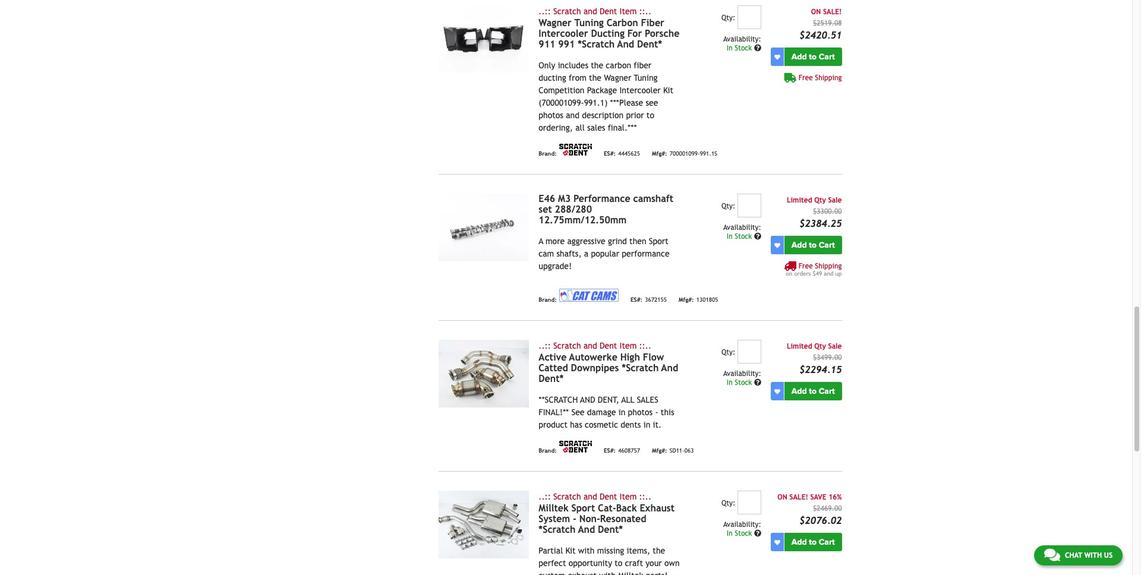 Task type: describe. For each thing, give the bounding box(es) containing it.
add to cart button for $2420.51
[[785, 48, 843, 66]]

milltek sport cat-back exhaust system - non-resonated *scratch and dent* link
[[539, 503, 675, 536]]

sd11-
[[670, 448, 685, 454]]

0 vertical spatial the
[[591, 61, 604, 70]]

up
[[836, 271, 843, 277]]

then
[[630, 237, 647, 246]]

perfect
[[539, 559, 567, 569]]

700001099-
[[670, 150, 700, 157]]

cart for $2294.15
[[819, 387, 835, 397]]

includes
[[558, 61, 589, 70]]

upgrade!
[[539, 262, 572, 271]]

1301805
[[697, 297, 719, 303]]

sale! for 16%
[[790, 494, 809, 502]]

question circle image for $2384.25
[[755, 233, 762, 240]]

more
[[546, 237, 565, 246]]

dent* inside scratch and dent item active autowerke high flow catted downpipes *scratch and dent*
[[539, 374, 564, 385]]

991.1)
[[584, 98, 608, 108]]

set
[[539, 204, 552, 215]]

sale for $2384.25
[[829, 196, 843, 205]]

competition
[[539, 86, 585, 95]]

wagner inside scratch and dent item wagner tuning carbon fiber intercooler ducting for porsche 911 991 *scratch and dent*
[[539, 17, 572, 29]]

scratch for active
[[554, 342, 581, 351]]

sales
[[588, 123, 606, 133]]

dent for carbon
[[600, 7, 618, 16]]

to for $2294.15
[[810, 387, 817, 397]]

back
[[617, 503, 637, 515]]

es#: 4445625
[[604, 150, 641, 157]]

save
[[811, 494, 827, 502]]

es#: for *scratch
[[604, 448, 616, 454]]

fiber
[[634, 61, 652, 70]]

milltek inside scratch and dent item milltek sport cat-back exhaust system - non-resonated *scratch and dent*
[[539, 503, 569, 515]]

it.
[[653, 421, 662, 430]]

911
[[539, 39, 556, 50]]

performance
[[622, 249, 670, 259]]

item for high
[[620, 342, 637, 351]]

**scratch and dent, all sales final!**  see damage in photos - this product has cosmetic dents in it.
[[539, 396, 675, 430]]

es#3672155 - 1301805 - e46 m3 performance camshaft set 288/280 12.75mm/12.50mm - a more aggressive grind then sport cam shafts, a popular performance upgrade! - cat cams - bmw image
[[439, 194, 530, 262]]

brand: for active autowerke high flow catted downpipes *scratch and dent*
[[539, 448, 557, 454]]

ducting
[[591, 28, 625, 39]]

es#4445625 - 700001099-991.1s - wagner tuning carbon fiber intercooler ducting for porsche 911 991 *scratch and dent* - only includes the carbon fiber ducting from the wagner tuning competition package intercooler kit (700001099-991.1) ***please see photos and description prior to ordering, all sales final.*** - scratch & dent - porsche image
[[439, 5, 530, 73]]

cam
[[539, 249, 554, 259]]

**scratch
[[539, 396, 578, 405]]

16%
[[829, 494, 843, 502]]

scratch & dent - corporate logo image for 911
[[560, 144, 592, 156]]

scratch for wagner
[[554, 7, 581, 16]]

brand: for wagner tuning carbon fiber intercooler ducting for porsche 911 991 *scratch and dent*
[[539, 150, 557, 157]]

sale for $2294.15
[[829, 343, 843, 351]]

availability: for $2420.51
[[724, 35, 762, 44]]

availability: for $2384.25
[[724, 224, 762, 232]]

qty: for $2420.51
[[722, 14, 736, 22]]

non-
[[580, 514, 601, 525]]

shafts,
[[557, 249, 582, 259]]

$2076.02
[[800, 516, 843, 527]]

(700001099-
[[539, 98, 584, 108]]

1 vertical spatial es#:
[[631, 297, 643, 303]]

see
[[646, 98, 659, 108]]

items,
[[627, 547, 651, 556]]

us
[[1105, 552, 1113, 560]]

parts!
[[646, 572, 668, 576]]

your
[[646, 559, 662, 569]]

photos inside **scratch and dent, all sales final!**  see damage in photos - this product has cosmetic dents in it.
[[628, 408, 653, 418]]

mfg#: 700001099-991.1s
[[652, 150, 718, 157]]

autowerke
[[570, 352, 618, 364]]

and inside only includes the carbon fiber ducting from the wagner tuning competition package intercooler kit (700001099-991.1) ***please see photos and description prior to ordering, all sales final.***
[[566, 111, 580, 120]]

exhaust
[[640, 503, 675, 515]]

ducting
[[539, 73, 567, 83]]

partial
[[539, 547, 563, 556]]

m3
[[558, 193, 571, 205]]

4 in from the top
[[727, 530, 733, 538]]

scratch and dent item wagner tuning carbon fiber intercooler ducting for porsche 911 991 *scratch and dent*
[[539, 7, 680, 50]]

4 qty: from the top
[[722, 500, 736, 508]]

for
[[628, 28, 643, 39]]

all
[[622, 396, 635, 405]]

missing
[[598, 547, 625, 556]]

and inside scratch and dent item milltek sport cat-back exhaust system - non-resonated *scratch and dent*
[[579, 525, 596, 536]]

custom
[[539, 572, 566, 576]]

e46 m3 performance camshaft set 288/280 12.75mm/12.50mm
[[539, 193, 674, 226]]

add for $2076.02
[[792, 538, 808, 548]]

$49
[[813, 271, 823, 277]]

4608757
[[619, 448, 641, 454]]

in stock for $2294.15
[[727, 379, 755, 387]]

free shipping on orders $49 and up
[[786, 262, 843, 277]]

$2420.51
[[800, 30, 843, 41]]

shipping for free shipping on orders $49 and up
[[816, 262, 843, 271]]

carbon
[[606, 61, 632, 70]]

opportunity
[[569, 559, 613, 569]]

tuning inside only includes the carbon fiber ducting from the wagner tuning competition package intercooler kit (700001099-991.1) ***please see photos and description prior to ordering, all sales final.***
[[634, 73, 658, 83]]

photos inside only includes the carbon fiber ducting from the wagner tuning competition package intercooler kit (700001099-991.1) ***please see photos and description prior to ordering, all sales final.***
[[539, 111, 564, 120]]

mfg#: sd11-063
[[652, 448, 694, 454]]

resonated
[[601, 514, 647, 525]]

active autowerke high flow catted downpipes *scratch and dent* link
[[539, 352, 679, 385]]

free shipping
[[799, 74, 843, 82]]

0 horizontal spatial with
[[579, 547, 595, 556]]

$2294.15
[[800, 365, 843, 376]]

dents
[[621, 421, 641, 430]]

stock for $2420.51
[[735, 44, 753, 52]]

add to cart button for $2076.02
[[785, 534, 843, 552]]

mfg#: 1301805
[[679, 297, 719, 303]]

in stock for $2420.51
[[727, 44, 755, 52]]

add to wish list image for $2384.25
[[775, 242, 781, 248]]

to for $2384.25
[[810, 240, 817, 251]]

***please
[[611, 98, 644, 108]]

add to cart for $2384.25
[[792, 240, 835, 251]]

4 in stock from the top
[[727, 530, 755, 538]]

12.75mm/12.50mm
[[539, 215, 627, 226]]

system
[[539, 514, 571, 525]]

package
[[587, 86, 618, 95]]

a
[[539, 237, 544, 246]]

dent* inside scratch and dent item wagner tuning carbon fiber intercooler ducting for porsche 911 991 *scratch and dent*
[[638, 39, 663, 50]]

- for non-
[[573, 514, 577, 525]]

this
[[661, 408, 675, 418]]

add for $2420.51
[[792, 52, 808, 62]]

qty for $2384.25
[[815, 196, 827, 205]]

on sale! $2519.08 $2420.51
[[800, 8, 843, 41]]

cosmetic
[[585, 421, 619, 430]]

add to cart for $2076.02
[[792, 538, 835, 548]]

add to cart for $2294.15
[[792, 387, 835, 397]]

4445625
[[619, 150, 641, 157]]

on for 16%
[[778, 494, 788, 502]]

kit inside partial kit with missing items, the perfect opportunity to craft your own custom exhaust with milltek parts!
[[566, 547, 576, 556]]

1 horizontal spatial with
[[600, 572, 616, 576]]

downpipes
[[571, 363, 619, 374]]

2 brand: from the top
[[539, 297, 557, 303]]

add to cart button for $2384.25
[[785, 236, 843, 255]]

cart for $2384.25
[[819, 240, 835, 251]]

availability: for $2294.15
[[724, 370, 762, 378]]

991
[[559, 39, 575, 50]]

and for milltek sport cat-back exhaust system - non-resonated *scratch and dent*
[[584, 493, 598, 502]]

with inside "link"
[[1085, 552, 1103, 560]]

qty for $2294.15
[[815, 343, 827, 351]]

*scratch inside scratch and dent item wagner tuning carbon fiber intercooler ducting for porsche 911 991 *scratch and dent*
[[578, 39, 615, 50]]

es#: 3672155
[[631, 297, 667, 303]]

product
[[539, 421, 568, 430]]

qty: for $2384.25
[[722, 202, 736, 211]]

add to cart button for $2294.15
[[785, 383, 843, 401]]

0 horizontal spatial in
[[619, 408, 626, 418]]



Task type: locate. For each thing, give the bounding box(es) containing it.
free down the $2420.51
[[799, 74, 814, 82]]

photos up ordering,
[[539, 111, 564, 120]]

cart down $2384.25
[[819, 240, 835, 251]]

add to cart button up free shipping
[[785, 48, 843, 66]]

3 add from the top
[[792, 387, 808, 397]]

on
[[786, 271, 793, 277]]

to down '$2076.02'
[[810, 538, 817, 548]]

3 cart from the top
[[819, 387, 835, 397]]

1 horizontal spatial and
[[618, 39, 635, 50]]

2 vertical spatial question circle image
[[755, 531, 762, 538]]

add down '$2076.02'
[[792, 538, 808, 548]]

1 vertical spatial the
[[589, 73, 602, 83]]

2 vertical spatial brand:
[[539, 448, 557, 454]]

sale!
[[824, 8, 843, 16], [790, 494, 809, 502]]

1 vertical spatial add to wish list image
[[775, 540, 781, 546]]

cat-
[[598, 503, 617, 515]]

2 question circle image from the top
[[755, 380, 762, 387]]

- left this
[[656, 408, 659, 418]]

on inside on sale!                         save 16% $2469.00 $2076.02
[[778, 494, 788, 502]]

scratch & dent - corporate logo image for dent*
[[560, 441, 592, 453]]

performance
[[574, 193, 631, 205]]

1 vertical spatial on
[[778, 494, 788, 502]]

only includes the carbon fiber ducting from the wagner tuning competition package intercooler kit (700001099-991.1) ***please see photos and description prior to ordering, all sales final.***
[[539, 61, 674, 133]]

2 scratch from the top
[[554, 342, 581, 351]]

mfg#: left 1301805
[[679, 297, 695, 303]]

2 shipping from the top
[[816, 262, 843, 271]]

damage
[[587, 408, 616, 418]]

scratch & dent - corporate logo image
[[560, 144, 592, 156], [560, 441, 592, 453]]

3 add to cart from the top
[[792, 387, 835, 397]]

all
[[576, 123, 585, 133]]

in for $2294.15
[[727, 379, 733, 387]]

catted
[[539, 363, 568, 374]]

stock for $2294.15
[[735, 379, 753, 387]]

cart for $2076.02
[[819, 538, 835, 548]]

item inside scratch and dent item active autowerke high flow catted downpipes *scratch and dent*
[[620, 342, 637, 351]]

sport left cat-
[[572, 503, 596, 515]]

1 horizontal spatial photos
[[628, 408, 653, 418]]

0 vertical spatial scratch & dent - corporate logo image
[[560, 144, 592, 156]]

2 dent from the top
[[600, 342, 618, 351]]

and for active autowerke high flow catted downpipes *scratch and dent*
[[584, 342, 598, 351]]

with up opportunity
[[579, 547, 595, 556]]

cart down $2294.15
[[819, 387, 835, 397]]

qty inside limited qty sale $3499.00 $2294.15
[[815, 343, 827, 351]]

-
[[656, 408, 659, 418], [573, 514, 577, 525]]

add to cart down $2384.25
[[792, 240, 835, 251]]

sport
[[649, 237, 669, 246], [572, 503, 596, 515]]

0 vertical spatial shipping
[[816, 74, 843, 82]]

0 horizontal spatial kit
[[566, 547, 576, 556]]

with left us
[[1085, 552, 1103, 560]]

scratch inside scratch and dent item active autowerke high flow catted downpipes *scratch and dent*
[[554, 342, 581, 351]]

2 in stock from the top
[[727, 233, 755, 241]]

0 horizontal spatial wagner
[[539, 17, 572, 29]]

add to cart up free shipping
[[792, 52, 835, 62]]

*scratch inside scratch and dent item active autowerke high flow catted downpipes *scratch and dent*
[[622, 363, 659, 374]]

wagner up 911
[[539, 17, 572, 29]]

0 vertical spatial in
[[619, 408, 626, 418]]

1 vertical spatial shipping
[[816, 262, 843, 271]]

item up back
[[620, 493, 637, 502]]

cart for $2420.51
[[819, 52, 835, 62]]

from
[[569, 73, 587, 83]]

photos
[[539, 111, 564, 120], [628, 408, 653, 418]]

sale inside limited qty sale $3499.00 $2294.15
[[829, 343, 843, 351]]

$3300.00
[[814, 208, 843, 216]]

scratch & dent - corporate logo image down has
[[560, 441, 592, 453]]

exhaust
[[568, 572, 597, 576]]

es#: 4608757
[[604, 448, 641, 454]]

milltek left non-
[[539, 503, 569, 515]]

milltek down craft
[[619, 572, 644, 576]]

1 cart from the top
[[819, 52, 835, 62]]

scratch
[[554, 7, 581, 16], [554, 342, 581, 351], [554, 493, 581, 502]]

3 availability: from the top
[[724, 370, 762, 378]]

intercooler inside scratch and dent item wagner tuning carbon fiber intercooler ducting for porsche 911 991 *scratch and dent*
[[539, 28, 589, 39]]

add to cart down $2294.15
[[792, 387, 835, 397]]

e46 m3 performance camshaft set 288/280 12.75mm/12.50mm link
[[539, 193, 674, 226]]

2 vertical spatial the
[[653, 547, 666, 556]]

4 add to cart from the top
[[792, 538, 835, 548]]

1 horizontal spatial kit
[[664, 86, 674, 95]]

0 vertical spatial free
[[799, 74, 814, 82]]

0 vertical spatial and
[[618, 39, 635, 50]]

*scratch inside scratch and dent item milltek sport cat-back exhaust system - non-resonated *scratch and dent*
[[539, 525, 576, 536]]

and up all
[[566, 111, 580, 120]]

to inside only includes the carbon fiber ducting from the wagner tuning competition package intercooler kit (700001099-991.1) ***please see photos and description prior to ordering, all sales final.***
[[647, 111, 655, 120]]

add to wish list image for $2420.51
[[775, 54, 781, 60]]

0 vertical spatial sale
[[829, 196, 843, 205]]

to down $2294.15
[[810, 387, 817, 397]]

1 vertical spatial scratch & dent - corporate logo image
[[560, 441, 592, 453]]

0 vertical spatial milltek
[[539, 503, 569, 515]]

free inside 'free shipping on orders $49 and up'
[[799, 262, 814, 271]]

1 item from the top
[[620, 7, 637, 16]]

intercooler inside only includes the carbon fiber ducting from the wagner tuning competition package intercooler kit (700001099-991.1) ***please see photos and description prior to ordering, all sales final.***
[[620, 86, 661, 95]]

1 horizontal spatial wagner
[[604, 73, 632, 83]]

0 horizontal spatial and
[[579, 525, 596, 536]]

dent inside scratch and dent item wagner tuning carbon fiber intercooler ducting for porsche 911 991 *scratch and dent*
[[600, 7, 618, 16]]

2 limited from the top
[[787, 343, 813, 351]]

2 horizontal spatial with
[[1085, 552, 1103, 560]]

add to wish list image
[[775, 389, 781, 395], [775, 540, 781, 546]]

photos down sales at the right
[[628, 408, 653, 418]]

dent,
[[598, 396, 620, 405]]

4 stock from the top
[[735, 530, 753, 538]]

0 horizontal spatial sale!
[[790, 494, 809, 502]]

1 availability: from the top
[[724, 35, 762, 44]]

2 add to cart from the top
[[792, 240, 835, 251]]

$2469.00
[[814, 505, 843, 513]]

2 availability: from the top
[[724, 224, 762, 232]]

and up ducting
[[584, 7, 598, 16]]

free for free shipping
[[799, 74, 814, 82]]

intercooler up includes
[[539, 28, 589, 39]]

add to cart button down '$2076.02'
[[785, 534, 843, 552]]

2 horizontal spatial *scratch
[[622, 363, 659, 374]]

3 dent from the top
[[600, 493, 618, 502]]

0 horizontal spatial milltek
[[539, 503, 569, 515]]

in down all
[[619, 408, 626, 418]]

cat cams - corporate logo image
[[560, 289, 619, 302]]

1 stock from the top
[[735, 44, 753, 52]]

0 horizontal spatial -
[[573, 514, 577, 525]]

2 vertical spatial es#:
[[604, 448, 616, 454]]

1 vertical spatial free
[[799, 262, 814, 271]]

2 item from the top
[[620, 342, 637, 351]]

es#4608757 - sd11-063 - active autowerke high flow catted downpipes *scratch and dent* - **scratch and dent, all sales final!**

see damage in photos - this product has cosmetic dents in it. - scratch & dent - bmw image
[[439, 340, 530, 408]]

cart up free shipping
[[819, 52, 835, 62]]

1 qty: from the top
[[722, 14, 736, 22]]

sport for -
[[572, 503, 596, 515]]

1 add to wish list image from the top
[[775, 54, 781, 60]]

2 add to cart button from the top
[[785, 236, 843, 255]]

1 vertical spatial kit
[[566, 547, 576, 556]]

item for cat-
[[620, 493, 637, 502]]

2 scratch & dent - corporate logo image from the top
[[560, 441, 592, 453]]

0 vertical spatial qty
[[815, 196, 827, 205]]

qty:
[[722, 14, 736, 22], [722, 202, 736, 211], [722, 349, 736, 357], [722, 500, 736, 508]]

1 horizontal spatial milltek
[[619, 572, 644, 576]]

2 vertical spatial dent
[[600, 493, 618, 502]]

limited for $2294.15
[[787, 343, 813, 351]]

and inside scratch and dent item active autowerke high flow catted downpipes *scratch and dent*
[[662, 363, 679, 374]]

craft
[[625, 559, 644, 569]]

0 vertical spatial scratch
[[554, 7, 581, 16]]

the inside partial kit with missing items, the perfect opportunity to craft your own custom exhaust with milltek parts!
[[653, 547, 666, 556]]

tuning inside scratch and dent item wagner tuning carbon fiber intercooler ducting for porsche 911 991 *scratch and dent*
[[575, 17, 604, 29]]

es#: for for
[[604, 150, 616, 157]]

1 vertical spatial tuning
[[634, 73, 658, 83]]

sport inside 'a more aggressive grind then sport cam shafts, a popular performance upgrade!'
[[649, 237, 669, 246]]

0 vertical spatial intercooler
[[539, 28, 589, 39]]

- for this
[[656, 408, 659, 418]]

add to cart button down $2294.15
[[785, 383, 843, 401]]

dent for cat-
[[600, 493, 618, 502]]

2 sale from the top
[[829, 343, 843, 351]]

mfg#: left 700001099-
[[652, 150, 668, 157]]

dent inside scratch and dent item milltek sport cat-back exhaust system - non-resonated *scratch and dent*
[[600, 493, 618, 502]]

milltek inside partial kit with missing items, the perfect opportunity to craft your own custom exhaust with milltek parts!
[[619, 572, 644, 576]]

0 vertical spatial sale!
[[824, 8, 843, 16]]

question circle image
[[755, 233, 762, 240], [755, 380, 762, 387], [755, 531, 762, 538]]

sale! for $2420.51
[[824, 8, 843, 16]]

brand: down ordering,
[[539, 150, 557, 157]]

0 vertical spatial photos
[[539, 111, 564, 120]]

1 vertical spatial dent
[[600, 342, 618, 351]]

es#:
[[604, 150, 616, 157], [631, 297, 643, 303], [604, 448, 616, 454]]

1 horizontal spatial sport
[[649, 237, 669, 246]]

1 vertical spatial qty
[[815, 343, 827, 351]]

1 horizontal spatial *scratch
[[578, 39, 615, 50]]

sport for performance
[[649, 237, 669, 246]]

dent for high
[[600, 342, 618, 351]]

2 cart from the top
[[819, 240, 835, 251]]

1 vertical spatial add to wish list image
[[775, 242, 781, 248]]

qty inside limited qty sale $3300.00 $2384.25
[[815, 196, 827, 205]]

288/280
[[555, 204, 592, 215]]

1 add to cart button from the top
[[785, 48, 843, 66]]

shipping right orders
[[816, 262, 843, 271]]

0 vertical spatial item
[[620, 7, 637, 16]]

0 vertical spatial add to wish list image
[[775, 389, 781, 395]]

1 vertical spatial photos
[[628, 408, 653, 418]]

porsche
[[645, 28, 680, 39]]

None number field
[[738, 5, 762, 29], [738, 194, 762, 218], [738, 340, 762, 364], [738, 491, 762, 515], [738, 5, 762, 29], [738, 194, 762, 218], [738, 340, 762, 364], [738, 491, 762, 515]]

scratch and dent item active autowerke high flow catted downpipes *scratch and dent*
[[539, 342, 679, 385]]

shipping inside 'free shipping on orders $49 and up'
[[816, 262, 843, 271]]

1 vertical spatial milltek
[[619, 572, 644, 576]]

2 stock from the top
[[735, 233, 753, 241]]

item for carbon
[[620, 7, 637, 16]]

4 add from the top
[[792, 538, 808, 548]]

0 vertical spatial limited
[[787, 196, 813, 205]]

add to cart for $2420.51
[[792, 52, 835, 62]]

2 vertical spatial item
[[620, 493, 637, 502]]

a more aggressive grind then sport cam shafts, a popular performance upgrade!
[[539, 237, 670, 271]]

and
[[581, 396, 596, 405]]

$2519.08
[[814, 19, 843, 27]]

1 vertical spatial scratch
[[554, 342, 581, 351]]

0 vertical spatial brand:
[[539, 150, 557, 157]]

item inside scratch and dent item wagner tuning carbon fiber intercooler ducting for porsche 911 991 *scratch and dent*
[[620, 7, 637, 16]]

*scratch
[[578, 39, 615, 50], [622, 363, 659, 374], [539, 525, 576, 536]]

dent inside scratch and dent item active autowerke high flow catted downpipes *scratch and dent*
[[600, 342, 618, 351]]

sale
[[829, 196, 843, 205], [829, 343, 843, 351]]

to
[[810, 52, 817, 62], [647, 111, 655, 120], [810, 240, 817, 251], [810, 387, 817, 397], [810, 538, 817, 548], [615, 559, 623, 569]]

on up $2519.08
[[812, 8, 822, 16]]

in left it.
[[644, 421, 651, 430]]

to for $2076.02
[[810, 538, 817, 548]]

1 horizontal spatial -
[[656, 408, 659, 418]]

to for $2420.51
[[810, 52, 817, 62]]

3 in stock from the top
[[727, 379, 755, 387]]

1 limited from the top
[[787, 196, 813, 205]]

1 vertical spatial and
[[662, 363, 679, 374]]

in stock
[[727, 44, 755, 52], [727, 233, 755, 241], [727, 379, 755, 387], [727, 530, 755, 538]]

mfg#: left "sd11-"
[[652, 448, 668, 454]]

dent up cat-
[[600, 493, 618, 502]]

limited inside limited qty sale $3300.00 $2384.25
[[787, 196, 813, 205]]

and for wagner tuning carbon fiber intercooler ducting for porsche 911 991 *scratch and dent*
[[584, 7, 598, 16]]

limited
[[787, 196, 813, 205], [787, 343, 813, 351]]

brand:
[[539, 150, 557, 157], [539, 297, 557, 303], [539, 448, 557, 454]]

chat with us
[[1066, 552, 1113, 560]]

brand: down upgrade!
[[539, 297, 557, 303]]

0 horizontal spatial *scratch
[[539, 525, 576, 536]]

free for free shipping on orders $49 and up
[[799, 262, 814, 271]]

1 vertical spatial item
[[620, 342, 637, 351]]

2 vertical spatial dent*
[[598, 525, 623, 536]]

the left carbon
[[591, 61, 604, 70]]

add to cart
[[792, 52, 835, 62], [792, 240, 835, 251], [792, 387, 835, 397], [792, 538, 835, 548]]

1 in stock from the top
[[727, 44, 755, 52]]

dent up carbon on the top
[[600, 7, 618, 16]]

sport up performance
[[649, 237, 669, 246]]

sale up $3300.00
[[829, 196, 843, 205]]

add to wish list image for $2294.15
[[775, 389, 781, 395]]

tuning down fiber
[[634, 73, 658, 83]]

2 vertical spatial *scratch
[[539, 525, 576, 536]]

wagner down carbon
[[604, 73, 632, 83]]

sale inside limited qty sale $3300.00 $2384.25
[[829, 196, 843, 205]]

wagner inside only includes the carbon fiber ducting from the wagner tuning competition package intercooler kit (700001099-991.1) ***please see photos and description prior to ordering, all sales final.***
[[604, 73, 632, 83]]

0 vertical spatial -
[[656, 408, 659, 418]]

scratch up 991 at the top of page
[[554, 7, 581, 16]]

*scratch up partial
[[539, 525, 576, 536]]

limited for $2384.25
[[787, 196, 813, 205]]

1 horizontal spatial sale!
[[824, 8, 843, 16]]

add to wish list image for $2076.02
[[775, 540, 781, 546]]

on for $2420.51
[[812, 8, 822, 16]]

0 vertical spatial es#:
[[604, 150, 616, 157]]

2 vertical spatial and
[[579, 525, 596, 536]]

high
[[621, 352, 641, 364]]

1 add from the top
[[792, 52, 808, 62]]

mfg#: for wagner tuning carbon fiber intercooler ducting for porsche 911 991 *scratch and dent*
[[652, 150, 668, 157]]

*scratch up sales at the right
[[622, 363, 659, 374]]

0 vertical spatial wagner
[[539, 17, 572, 29]]

intercooler
[[539, 28, 589, 39], [620, 86, 661, 95]]

3 item from the top
[[620, 493, 637, 502]]

orders
[[795, 271, 812, 277]]

limited up $2384.25
[[787, 196, 813, 205]]

es#: left 4445625 on the right top of the page
[[604, 150, 616, 157]]

3 add to cart button from the top
[[785, 383, 843, 401]]

dent* inside scratch and dent item milltek sport cat-back exhaust system - non-resonated *scratch and dent*
[[598, 525, 623, 536]]

add for $2294.15
[[792, 387, 808, 397]]

2 add to wish list image from the top
[[775, 242, 781, 248]]

sport inside scratch and dent item milltek sport cat-back exhaust system - non-resonated *scratch and dent*
[[572, 503, 596, 515]]

1 vertical spatial brand:
[[539, 297, 557, 303]]

and inside scratch and dent item active autowerke high flow catted downpipes *scratch and dent*
[[584, 342, 598, 351]]

only
[[539, 61, 556, 70]]

2 free from the top
[[799, 262, 814, 271]]

1 add to cart from the top
[[792, 52, 835, 62]]

and inside scratch and dent item wagner tuning carbon fiber intercooler ducting for porsche 911 991 *scratch and dent*
[[584, 7, 598, 16]]

scratch & dent - corporate logo image down all
[[560, 144, 592, 156]]

dent up autowerke
[[600, 342, 618, 351]]

sale! inside on sale!                         save 16% $2469.00 $2076.02
[[790, 494, 809, 502]]

and inside scratch and dent item milltek sport cat-back exhaust system - non-resonated *scratch and dent*
[[584, 493, 598, 502]]

the
[[591, 61, 604, 70], [589, 73, 602, 83], [653, 547, 666, 556]]

final.***
[[608, 123, 637, 133]]

0 vertical spatial add to wish list image
[[775, 54, 781, 60]]

0 horizontal spatial photos
[[539, 111, 564, 120]]

qty up the $3499.00
[[815, 343, 827, 351]]

2 in from the top
[[727, 233, 733, 241]]

scratch up 'system'
[[554, 493, 581, 502]]

qty up $3300.00
[[815, 196, 827, 205]]

sale! up $2519.08
[[824, 8, 843, 16]]

qty: for $2294.15
[[722, 349, 736, 357]]

the up package
[[589, 73, 602, 83]]

the up your
[[653, 547, 666, 556]]

add up 'free shipping on orders $49 and up'
[[792, 240, 808, 251]]

add to cart button down $2384.25
[[785, 236, 843, 255]]

3 scratch from the top
[[554, 493, 581, 502]]

intercooler up see
[[620, 86, 661, 95]]

and inside scratch and dent item wagner tuning carbon fiber intercooler ducting for porsche 911 991 *scratch and dent*
[[618, 39, 635, 50]]

- inside **scratch and dent, all sales final!**  see damage in photos - this product has cosmetic dents in it.
[[656, 408, 659, 418]]

$2384.25
[[800, 218, 843, 230]]

1 vertical spatial sport
[[572, 503, 596, 515]]

991.1s
[[700, 150, 718, 157]]

0 vertical spatial dent*
[[638, 39, 663, 50]]

4 cart from the top
[[819, 538, 835, 548]]

1 horizontal spatial tuning
[[634, 73, 658, 83]]

1 vertical spatial intercooler
[[620, 86, 661, 95]]

1 vertical spatial *scratch
[[622, 363, 659, 374]]

2 add from the top
[[792, 240, 808, 251]]

1 sale from the top
[[829, 196, 843, 205]]

add for $2384.25
[[792, 240, 808, 251]]

shipping for free shipping
[[816, 74, 843, 82]]

scratch and dent item milltek sport cat-back exhaust system - non-resonated *scratch and dent*
[[539, 493, 675, 536]]

chat
[[1066, 552, 1083, 560]]

add down $2294.15
[[792, 387, 808, 397]]

and up non-
[[584, 493, 598, 502]]

scratch up active
[[554, 342, 581, 351]]

scratch for milltek
[[554, 493, 581, 502]]

item up high
[[620, 342, 637, 351]]

final!**
[[539, 408, 569, 418]]

comments image
[[1045, 548, 1061, 563]]

es#: left "4608757"
[[604, 448, 616, 454]]

e46
[[539, 193, 556, 205]]

1 vertical spatial in
[[644, 421, 651, 430]]

stock for $2384.25
[[735, 233, 753, 241]]

on left save
[[778, 494, 788, 502]]

on inside 'on sale! $2519.08 $2420.51'
[[812, 8, 822, 16]]

add up free shipping
[[792, 52, 808, 62]]

3 in from the top
[[727, 379, 733, 387]]

scratch inside scratch and dent item milltek sport cat-back exhaust system - non-resonated *scratch and dent*
[[554, 493, 581, 502]]

- left non-
[[573, 514, 577, 525]]

1 scratch from the top
[[554, 7, 581, 16]]

1 vertical spatial sale!
[[790, 494, 809, 502]]

1 brand: from the top
[[539, 150, 557, 157]]

1 dent from the top
[[600, 7, 618, 16]]

carbon
[[607, 17, 639, 29]]

1 qty from the top
[[815, 196, 827, 205]]

$3499.00
[[814, 354, 843, 362]]

and up autowerke
[[584, 342, 598, 351]]

1 horizontal spatial dent*
[[598, 525, 623, 536]]

1 free from the top
[[799, 74, 814, 82]]

1 scratch & dent - corporate logo image from the top
[[560, 144, 592, 156]]

3 brand: from the top
[[539, 448, 557, 454]]

- inside scratch and dent item milltek sport cat-back exhaust system - non-resonated *scratch and dent*
[[573, 514, 577, 525]]

0 horizontal spatial tuning
[[575, 17, 604, 29]]

0 horizontal spatial sport
[[572, 503, 596, 515]]

and inside 'free shipping on orders $49 and up'
[[824, 271, 834, 277]]

in for $2420.51
[[727, 44, 733, 52]]

0 vertical spatial *scratch
[[578, 39, 615, 50]]

3 stock from the top
[[735, 379, 753, 387]]

to up free shipping
[[810, 52, 817, 62]]

mfg#: for active autowerke high flow catted downpipes *scratch and dent*
[[652, 448, 668, 454]]

limited up $2294.15
[[787, 343, 813, 351]]

question circle image for $2294.15
[[755, 380, 762, 387]]

dent* up missing on the bottom of the page
[[598, 525, 623, 536]]

es#4430769 - ssxau409sd - milltek sport cat-back exhaust system - non-resonated *scratch and dent* - partial kit with missing items, the perfect opportunity to craft your own custom exhaust with milltek parts! - scratch & dent - audi image
[[439, 491, 530, 559]]

es#: left 3672155
[[631, 297, 643, 303]]

0 horizontal spatial on
[[778, 494, 788, 502]]

0 vertical spatial mfg#:
[[652, 150, 668, 157]]

2 qty from the top
[[815, 343, 827, 351]]

has
[[571, 421, 583, 430]]

item inside scratch and dent item milltek sport cat-back exhaust system - non-resonated *scratch and dent*
[[620, 493, 637, 502]]

1 question circle image from the top
[[755, 233, 762, 240]]

1 vertical spatial mfg#:
[[679, 297, 695, 303]]

4 add to cart button from the top
[[785, 534, 843, 552]]

camshaft
[[634, 193, 674, 205]]

1 in from the top
[[727, 44, 733, 52]]

2 horizontal spatial dent*
[[638, 39, 663, 50]]

sale! left save
[[790, 494, 809, 502]]

2 vertical spatial scratch
[[554, 493, 581, 502]]

add to wish list image
[[775, 54, 781, 60], [775, 242, 781, 248]]

to inside partial kit with missing items, the perfect opportunity to craft your own custom exhaust with milltek parts!
[[615, 559, 623, 569]]

popular
[[591, 249, 620, 259]]

scratch inside scratch and dent item wagner tuning carbon fiber intercooler ducting for porsche 911 991 *scratch and dent*
[[554, 7, 581, 16]]

to down missing on the bottom of the page
[[615, 559, 623, 569]]

0 vertical spatial dent
[[600, 7, 618, 16]]

kit inside only includes the carbon fiber ducting from the wagner tuning competition package intercooler kit (700001099-991.1) ***please see photos and description prior to ordering, all sales final.***
[[664, 86, 674, 95]]

1 vertical spatial limited
[[787, 343, 813, 351]]

and left up
[[824, 271, 834, 277]]

1 shipping from the top
[[816, 74, 843, 82]]

dent* down fiber
[[638, 39, 663, 50]]

in stock for $2384.25
[[727, 233, 755, 241]]

shipping down the $2420.51
[[816, 74, 843, 82]]

3 qty: from the top
[[722, 349, 736, 357]]

add to cart button
[[785, 48, 843, 66], [785, 236, 843, 255], [785, 383, 843, 401], [785, 534, 843, 552]]

with down opportunity
[[600, 572, 616, 576]]

free
[[799, 74, 814, 82], [799, 262, 814, 271]]

1 add to wish list image from the top
[[775, 389, 781, 395]]

with
[[579, 547, 595, 556], [1085, 552, 1103, 560], [600, 572, 616, 576]]

2 horizontal spatial and
[[662, 363, 679, 374]]

*scratch right 991 at the top of page
[[578, 39, 615, 50]]

2 add to wish list image from the top
[[775, 540, 781, 546]]

3 question circle image from the top
[[755, 531, 762, 538]]

0 horizontal spatial dent*
[[539, 374, 564, 385]]

and
[[618, 39, 635, 50], [662, 363, 679, 374], [579, 525, 596, 536]]

to down see
[[647, 111, 655, 120]]

chat with us link
[[1035, 546, 1124, 566]]

1 horizontal spatial in
[[644, 421, 651, 430]]

1 vertical spatial question circle image
[[755, 380, 762, 387]]

item up carbon on the top
[[620, 7, 637, 16]]

0 vertical spatial question circle image
[[755, 233, 762, 240]]

dent* down active
[[539, 374, 564, 385]]

0 vertical spatial sport
[[649, 237, 669, 246]]

0 vertical spatial tuning
[[575, 17, 604, 29]]

sale! inside 'on sale! $2519.08 $2420.51'
[[824, 8, 843, 16]]

0 horizontal spatial intercooler
[[539, 28, 589, 39]]

ordering,
[[539, 123, 573, 133]]

tuning up 991 at the top of page
[[575, 17, 604, 29]]

to down $2384.25
[[810, 240, 817, 251]]

2 vertical spatial mfg#:
[[652, 448, 668, 454]]

free right "on" on the right top of the page
[[799, 262, 814, 271]]

question circle image
[[755, 45, 762, 52]]

brand: down product
[[539, 448, 557, 454]]

fiber
[[641, 17, 665, 29]]

in for $2384.25
[[727, 233, 733, 241]]

1 horizontal spatial intercooler
[[620, 86, 661, 95]]

sale up the $3499.00
[[829, 343, 843, 351]]

milltek
[[539, 503, 569, 515], [619, 572, 644, 576]]

cart down '$2076.02'
[[819, 538, 835, 548]]

limited inside limited qty sale $3499.00 $2294.15
[[787, 343, 813, 351]]

2 qty: from the top
[[722, 202, 736, 211]]

see
[[572, 408, 585, 418]]

add to cart down '$2076.02'
[[792, 538, 835, 548]]

limited qty sale $3300.00 $2384.25
[[787, 196, 843, 230]]

4 availability: from the top
[[724, 521, 762, 529]]

0 vertical spatial kit
[[664, 86, 674, 95]]

availability:
[[724, 35, 762, 44], [724, 224, 762, 232], [724, 370, 762, 378], [724, 521, 762, 529]]

1 horizontal spatial on
[[812, 8, 822, 16]]



Task type: vqa. For each thing, say whether or not it's contained in the screenshot.
CHECKBOX
no



